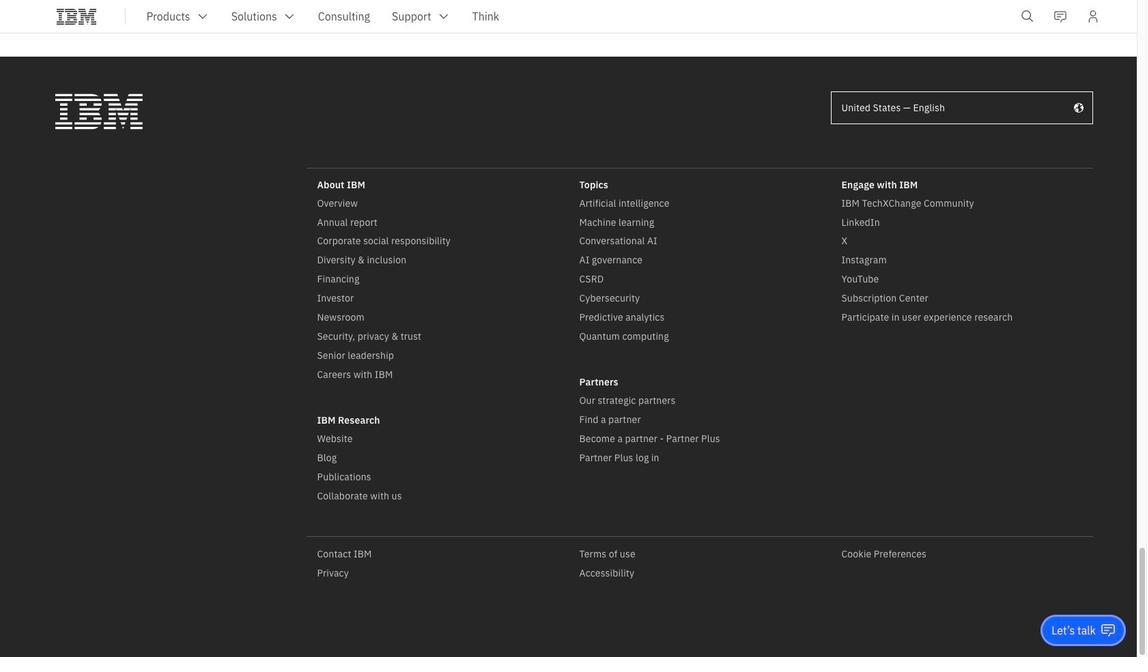 Task type: describe. For each thing, give the bounding box(es) containing it.
contact us region
[[1041, 615, 1126, 647]]



Task type: locate. For each thing, give the bounding box(es) containing it.
let's talk element
[[1052, 623, 1096, 638]]



